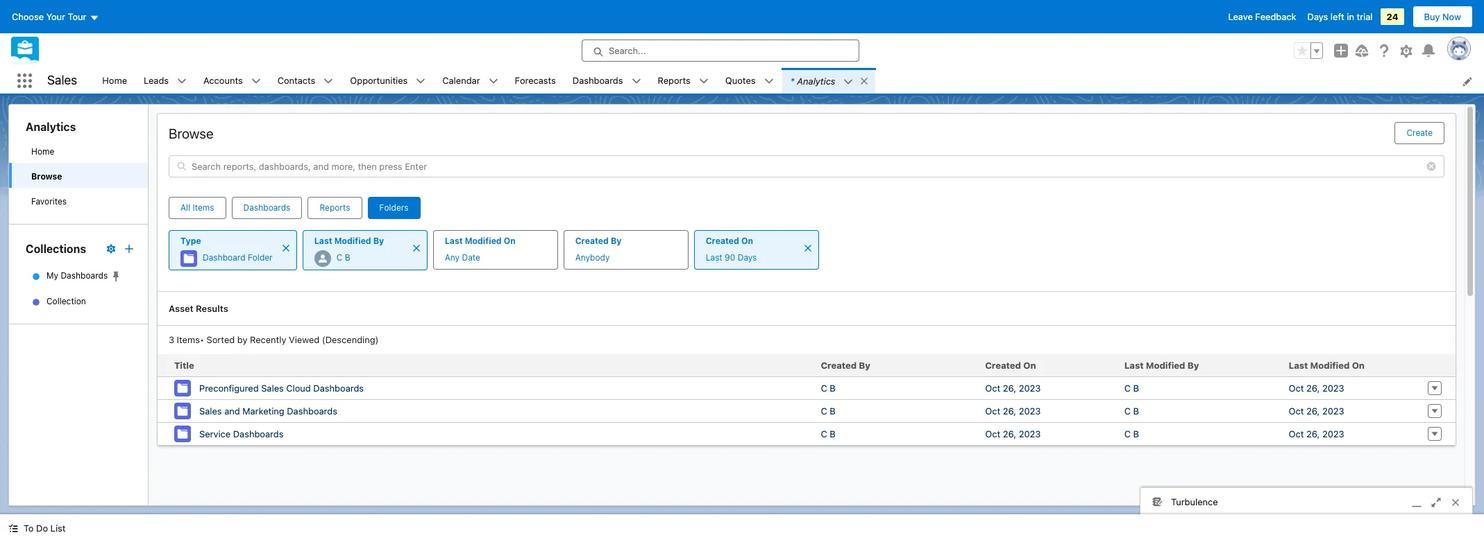 Task type: locate. For each thing, give the bounding box(es) containing it.
to do list button
[[0, 515, 74, 543]]

opportunities list item
[[342, 68, 434, 94]]

text default image inside to do list button
[[8, 524, 18, 534]]

accounts list item
[[195, 68, 269, 94]]

text default image inside the calendar list item
[[488, 77, 498, 86]]

text default image left to
[[8, 524, 18, 534]]

quotes list item
[[717, 68, 782, 94]]

sales
[[47, 73, 77, 88]]

dashboards link
[[564, 68, 631, 94]]

text default image right reports
[[699, 77, 709, 86]]

list containing home
[[94, 68, 1484, 94]]

leads
[[144, 75, 169, 86]]

leave feedback link
[[1228, 11, 1296, 22]]

text default image
[[860, 76, 869, 86], [177, 77, 187, 86], [416, 77, 426, 86], [488, 77, 498, 86], [631, 77, 641, 86], [844, 77, 853, 87]]

group
[[1294, 42, 1323, 59]]

turbulence
[[1171, 497, 1218, 508]]

in
[[1347, 11, 1354, 22]]

forecasts
[[515, 75, 556, 86]]

text default image right accounts
[[251, 77, 261, 86]]

*
[[790, 75, 794, 86]]

buy now
[[1424, 11, 1461, 22]]

text default image inside the contacts list item
[[324, 77, 333, 86]]

text default image inside reports list item
[[699, 77, 709, 86]]

list item containing *
[[782, 68, 876, 94]]

leads link
[[135, 68, 177, 94]]

text default image for calendar
[[488, 77, 498, 86]]

left
[[1331, 11, 1344, 22]]

contacts list item
[[269, 68, 342, 94]]

quotes
[[725, 75, 756, 86]]

text default image for accounts
[[251, 77, 261, 86]]

text default image for quotes
[[764, 77, 774, 86]]

calendar list item
[[434, 68, 506, 94]]

text default image inside accounts "list item"
[[251, 77, 261, 86]]

leave
[[1228, 11, 1253, 22]]

text default image inside quotes list item
[[764, 77, 774, 86]]

list
[[94, 68, 1484, 94]]

analytics
[[797, 75, 835, 86]]

text default image inside 'opportunities' list item
[[416, 77, 426, 86]]

contacts link
[[269, 68, 324, 94]]

to
[[24, 523, 34, 535]]

home
[[102, 75, 127, 86]]

text default image
[[251, 77, 261, 86], [324, 77, 333, 86], [699, 77, 709, 86], [764, 77, 774, 86], [8, 524, 18, 534]]

text default image right contacts at the left of the page
[[324, 77, 333, 86]]

list item
[[782, 68, 876, 94]]

feedback
[[1255, 11, 1296, 22]]

text default image inside dashboards list item
[[631, 77, 641, 86]]

your
[[46, 11, 65, 22]]

tour
[[68, 11, 86, 22]]

opportunities
[[350, 75, 408, 86]]

text default image left the * on the top right of page
[[764, 77, 774, 86]]

text default image for opportunities
[[416, 77, 426, 86]]

text default image inside "leads" list item
[[177, 77, 187, 86]]

text default image for reports
[[699, 77, 709, 86]]

24
[[1387, 11, 1398, 22]]



Task type: describe. For each thing, give the bounding box(es) containing it.
home link
[[94, 68, 135, 94]]

do
[[36, 523, 48, 535]]

to do list
[[24, 523, 66, 535]]

choose your tour button
[[11, 6, 100, 28]]

choose your tour
[[12, 11, 86, 22]]

text default image for dashboards
[[631, 77, 641, 86]]

leads list item
[[135, 68, 195, 94]]

dashboards
[[573, 75, 623, 86]]

reports link
[[649, 68, 699, 94]]

quotes link
[[717, 68, 764, 94]]

calendar
[[442, 75, 480, 86]]

calendar link
[[434, 68, 488, 94]]

contacts
[[277, 75, 315, 86]]

now
[[1443, 11, 1461, 22]]

list
[[50, 523, 66, 535]]

accounts link
[[195, 68, 251, 94]]

reports list item
[[649, 68, 717, 94]]

trial
[[1357, 11, 1373, 22]]

choose
[[12, 11, 44, 22]]

opportunities link
[[342, 68, 416, 94]]

buy now button
[[1412, 6, 1473, 28]]

days
[[1308, 11, 1328, 22]]

reports
[[658, 75, 691, 86]]

* analytics
[[790, 75, 835, 86]]

search...
[[609, 45, 646, 56]]

dashboards list item
[[564, 68, 649, 94]]

text default image for leads
[[177, 77, 187, 86]]

forecasts link
[[506, 68, 564, 94]]

accounts
[[203, 75, 243, 86]]

buy
[[1424, 11, 1440, 22]]

text default image for contacts
[[324, 77, 333, 86]]

days left in trial
[[1308, 11, 1373, 22]]

leave feedback
[[1228, 11, 1296, 22]]

search... button
[[582, 40, 859, 62]]



Task type: vqa. For each thing, say whether or not it's contained in the screenshot.
Leads
yes



